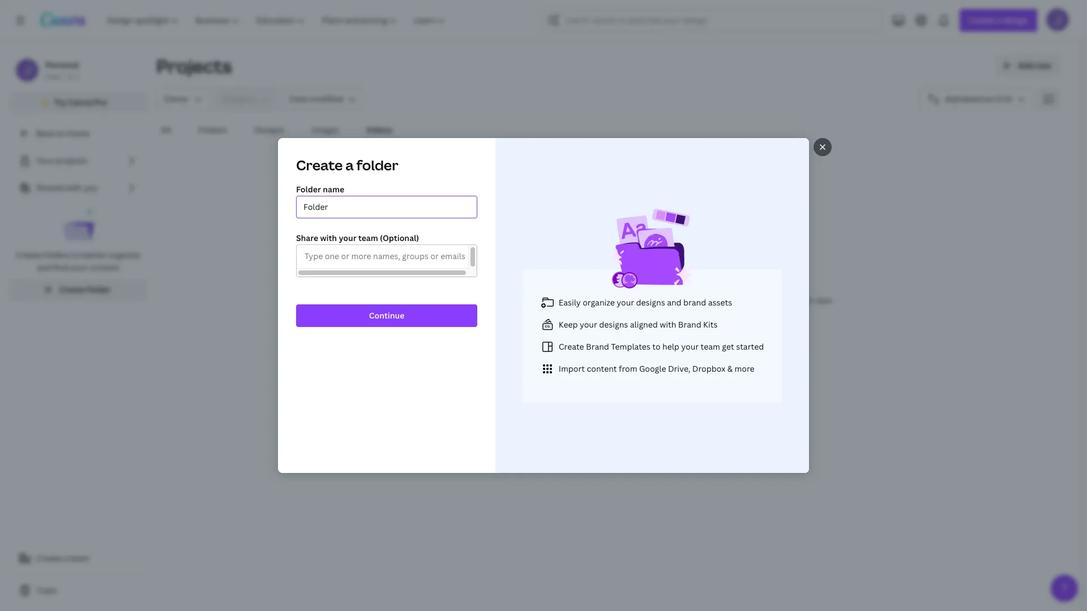Task type: vqa. For each thing, say whether or not it's contained in the screenshot.
All projects link
no



Task type: locate. For each thing, give the bounding box(es) containing it.
1 horizontal spatial videos
[[672, 277, 705, 291]]

team inside button
[[70, 553, 89, 564]]

designs right in
[[468, 296, 492, 305]]

drive,
[[668, 363, 691, 374]]

team up type one or more names, groups or e​​ma​il​s text field
[[359, 233, 378, 244]]

and left the find
[[37, 262, 51, 273]]

brand left templates
[[586, 341, 609, 352]]

to left use
[[422, 296, 429, 305]]

0 vertical spatial a
[[346, 156, 354, 174]]

a inside button
[[64, 553, 68, 564]]

0 horizontal spatial a
[[64, 553, 68, 564]]

and up folders.
[[581, 277, 600, 291]]

started left by
[[610, 296, 634, 305]]

name
[[323, 184, 344, 195]]

1 horizontal spatial team
[[359, 233, 378, 244]]

0 vertical spatial videos
[[672, 277, 705, 291]]

create down the find
[[59, 284, 85, 295]]

shared with you
[[36, 182, 98, 193]]

a
[[346, 156, 354, 174], [64, 553, 68, 564]]

0 horizontal spatial videos
[[398, 296, 420, 305]]

aligned
[[630, 319, 658, 330]]

0 horizontal spatial with
[[65, 182, 82, 193]]

your up uploading
[[647, 277, 670, 291]]

folder down better
[[87, 284, 110, 295]]

create up trash
[[36, 553, 62, 564]]

trash link
[[9, 580, 147, 603]]

free
[[45, 72, 60, 82]]

google
[[639, 363, 666, 374]]

2 horizontal spatial and
[[667, 297, 682, 308]]

using
[[551, 296, 568, 305]]

folder down videos button
[[357, 156, 399, 174]]

from left other
[[779, 296, 795, 305]]

create inside create folders to better organize and find your content
[[16, 250, 41, 261]]

team up trash link
[[70, 553, 89, 564]]

with left you
[[65, 182, 82, 193]]

2 horizontal spatial team
[[701, 341, 720, 352]]

shared
[[36, 182, 63, 193]]

videos
[[366, 125, 392, 135]]

0 vertical spatial and
[[37, 262, 51, 273]]

content down better
[[89, 262, 120, 273]]

content down drop files here or connect an account...
[[587, 363, 617, 374]]

a for team
[[64, 553, 68, 564]]

to left better
[[72, 250, 80, 261]]

1 horizontal spatial and
[[581, 277, 600, 291]]

•
[[62, 72, 65, 82]]

create folder
[[59, 284, 110, 295]]

organize up by
[[603, 277, 645, 291]]

create left the folders
[[16, 250, 41, 261]]

and left brand
[[667, 297, 682, 308]]

designs
[[468, 296, 492, 305], [636, 297, 665, 308], [599, 319, 628, 330]]

an
[[635, 339, 644, 350]]

kits
[[704, 319, 718, 330]]

1 vertical spatial a
[[64, 553, 68, 564]]

drop
[[533, 339, 553, 350]]

videos button
[[362, 120, 397, 141]]

Folder name text field
[[304, 197, 470, 218]]

folders button
[[194, 120, 232, 141]]

team left 'get'
[[701, 341, 720, 352]]

with for you
[[65, 182, 82, 193]]

continue button
[[296, 305, 477, 327]]

and
[[37, 262, 51, 273], [581, 277, 600, 291], [667, 297, 682, 308]]

your
[[339, 233, 357, 244], [70, 262, 88, 273], [647, 277, 670, 291], [451, 296, 466, 305], [697, 296, 712, 305], [617, 297, 634, 308], [580, 319, 597, 330], [682, 341, 699, 352]]

organize right better
[[108, 250, 140, 261]]

content
[[89, 262, 120, 273], [587, 363, 617, 374]]

team
[[359, 233, 378, 244], [701, 341, 720, 352], [70, 553, 89, 564]]

1 horizontal spatial a
[[346, 156, 354, 174]]

your right keep
[[580, 319, 597, 330]]

started right 'get'
[[736, 341, 764, 352]]

images button
[[307, 120, 344, 141]]

uploading
[[645, 296, 678, 305]]

top level navigation element
[[100, 9, 455, 32]]

create for create folders to better organize and find your content
[[16, 250, 41, 261]]

0 horizontal spatial team
[[70, 553, 89, 564]]

1 horizontal spatial or
[[591, 339, 600, 350]]

1 horizontal spatial with
[[320, 233, 337, 244]]

add
[[383, 296, 397, 305]]

folders
[[198, 125, 227, 135]]

designs up connect
[[599, 319, 628, 330]]

1 horizontal spatial folder
[[357, 156, 399, 174]]

(optional)
[[380, 233, 419, 244]]

from down templates
[[619, 363, 638, 374]]

to
[[56, 128, 65, 139], [72, 250, 80, 261], [422, 296, 429, 305], [653, 341, 661, 352]]

0 horizontal spatial folder
[[87, 284, 110, 295]]

&
[[728, 363, 733, 374]]

share with your team (optional)
[[296, 233, 419, 244]]

videos
[[672, 277, 705, 291], [398, 296, 420, 305]]

0 horizontal spatial and
[[37, 262, 51, 273]]

designs up 'aligned'
[[636, 297, 665, 308]]

1 vertical spatial team
[[701, 341, 720, 352]]

2 horizontal spatial with
[[660, 319, 677, 330]]

2 vertical spatial team
[[70, 553, 89, 564]]

brand
[[678, 319, 702, 330], [586, 341, 609, 352]]

list
[[9, 150, 147, 301]]

or
[[494, 296, 501, 305], [737, 296, 744, 305], [591, 339, 600, 350]]

create for create a folder
[[296, 156, 343, 174]]

to right back
[[56, 128, 65, 139]]

better
[[82, 250, 106, 261]]

in
[[443, 296, 449, 305]]

started
[[610, 296, 634, 305], [736, 341, 764, 352]]

or left "them"
[[494, 296, 501, 305]]

with right share
[[320, 233, 337, 244]]

1 vertical spatial brand
[[586, 341, 609, 352]]

1 vertical spatial videos
[[398, 296, 420, 305]]

brand left kits on the right
[[678, 319, 702, 330]]

folder
[[357, 156, 399, 174], [87, 284, 110, 295]]

0 horizontal spatial designs
[[468, 296, 492, 305]]

organize
[[108, 250, 140, 261], [603, 277, 645, 291], [503, 296, 530, 305], [583, 297, 615, 308]]

0 vertical spatial content
[[89, 262, 120, 273]]

None search field
[[543, 9, 883, 32]]

0 horizontal spatial brand
[[586, 341, 609, 352]]

importing
[[746, 296, 778, 305]]

list containing your projects
[[9, 150, 147, 301]]

1 vertical spatial content
[[587, 363, 617, 374]]

0 vertical spatial brand
[[678, 319, 702, 330]]

easily organize your designs and brand assets
[[559, 297, 732, 308]]

create up folder name
[[296, 156, 343, 174]]

apps.
[[816, 296, 834, 305]]

or right device
[[737, 296, 744, 305]]

1 horizontal spatial designs
[[599, 319, 628, 330]]

videos right add
[[398, 296, 420, 305]]

0 horizontal spatial content
[[89, 262, 120, 273]]

1 horizontal spatial content
[[587, 363, 617, 374]]

and inside upload, store and organize your videos add videos to use in your designs or organize them using folders. get started by uploading from your device or importing from other apps.
[[581, 277, 600, 291]]

your right 'help'
[[682, 341, 699, 352]]

create up import
[[559, 341, 584, 352]]

with inside list
[[65, 182, 82, 193]]

0 vertical spatial started
[[610, 296, 634, 305]]

your right the find
[[70, 262, 88, 273]]

create
[[296, 156, 343, 174], [16, 250, 41, 261], [59, 284, 85, 295], [559, 341, 584, 352], [36, 553, 62, 564]]

2 vertical spatial and
[[667, 297, 682, 308]]

1 vertical spatial folder
[[87, 284, 110, 295]]

projects
[[56, 155, 87, 166]]

from right uploading
[[679, 296, 695, 305]]

try canva pro button
[[9, 92, 147, 113]]

create folders to better organize and find your content
[[16, 250, 140, 273]]

1 vertical spatial with
[[320, 233, 337, 244]]

import content from google drive, dropbox & more
[[559, 363, 755, 374]]

with up 'account...'
[[660, 319, 677, 330]]

2 horizontal spatial designs
[[636, 297, 665, 308]]

1 vertical spatial and
[[581, 277, 600, 291]]

use
[[430, 296, 442, 305]]

get
[[596, 296, 608, 305]]

or right here
[[591, 339, 600, 350]]

and inside create folders to better organize and find your content
[[37, 262, 51, 273]]

your left device
[[697, 296, 712, 305]]

content inside create folders to better organize and find your content
[[89, 262, 120, 273]]

videos up brand
[[672, 277, 705, 291]]

1 vertical spatial started
[[736, 341, 764, 352]]

1
[[75, 72, 79, 82]]

create a folder
[[296, 156, 399, 174]]

create for create folder
[[59, 284, 85, 295]]

a for folder
[[346, 156, 354, 174]]

0 vertical spatial with
[[65, 182, 82, 193]]

0 horizontal spatial started
[[610, 296, 634, 305]]

pro
[[94, 97, 107, 108]]



Task type: describe. For each thing, give the bounding box(es) containing it.
organize inside create folders to better organize and find your content
[[108, 250, 140, 261]]

1 horizontal spatial started
[[736, 341, 764, 352]]

designs button
[[250, 120, 289, 141]]

2 horizontal spatial or
[[737, 296, 744, 305]]

shared with you link
[[9, 177, 147, 199]]

folders
[[43, 250, 70, 261]]

easily
[[559, 297, 581, 308]]

canva
[[68, 97, 92, 108]]

dropbox
[[693, 363, 726, 374]]

create a team button
[[9, 548, 147, 570]]

other
[[797, 296, 815, 305]]

help
[[663, 341, 680, 352]]

trash
[[36, 586, 57, 596]]

all button
[[156, 120, 176, 141]]

free •
[[45, 72, 65, 82]]

here
[[572, 339, 590, 350]]

organize down upload,
[[503, 296, 530, 305]]

create brand templates to help your team get started
[[559, 341, 764, 352]]

2 vertical spatial with
[[660, 319, 677, 330]]

folder name
[[296, 184, 344, 195]]

files
[[555, 339, 570, 350]]

your right share
[[339, 233, 357, 244]]

upload, store and organize your videos add videos to use in your designs or organize them using folders. get started by uploading from your device or importing from other apps.
[[383, 277, 834, 305]]

personal
[[45, 59, 79, 70]]

to inside create folders to better organize and find your content
[[72, 250, 80, 261]]

your inside create folders to better organize and find your content
[[70, 262, 88, 273]]

brand
[[684, 297, 706, 308]]

create for create brand templates to help your team get started
[[559, 341, 584, 352]]

continue
[[369, 310, 405, 321]]

your
[[36, 155, 54, 166]]

try
[[54, 97, 66, 108]]

back
[[36, 128, 55, 139]]

drop files here or connect an account...
[[533, 339, 684, 350]]

import
[[559, 363, 585, 374]]

more
[[735, 363, 755, 374]]

1 horizontal spatial brand
[[678, 319, 702, 330]]

store
[[553, 277, 579, 291]]

share
[[296, 233, 318, 244]]

designs inside upload, store and organize your videos add videos to use in your designs or organize them using folders. get started by uploading from your device or importing from other apps.
[[468, 296, 492, 305]]

keep your designs aligned with brand kits
[[559, 319, 718, 330]]

organize right easily
[[583, 297, 615, 308]]

images
[[312, 125, 339, 135]]

folder
[[296, 184, 321, 195]]

to left 'help'
[[653, 341, 661, 352]]

your right in
[[451, 296, 466, 305]]

your projects
[[36, 155, 87, 166]]

2 horizontal spatial from
[[779, 296, 795, 305]]

back to home
[[36, 128, 89, 139]]

them
[[532, 296, 549, 305]]

by
[[635, 296, 643, 305]]

to inside upload, store and organize your videos add videos to use in your designs or organize them using folders. get started by uploading from your device or importing from other apps.
[[422, 296, 429, 305]]

try canva pro
[[54, 97, 107, 108]]

0 vertical spatial folder
[[357, 156, 399, 174]]

get
[[722, 341, 734, 352]]

all
[[161, 125, 171, 135]]

folder inside button
[[87, 284, 110, 295]]

assets
[[708, 297, 732, 308]]

your projects link
[[9, 150, 147, 172]]

account...
[[646, 339, 684, 350]]

Type one or more names, groups or e​​ma​il​s text field
[[301, 249, 469, 265]]

templates
[[611, 341, 651, 352]]

home
[[66, 128, 89, 139]]

your left by
[[617, 297, 634, 308]]

0 vertical spatial team
[[359, 233, 378, 244]]

designs
[[254, 125, 285, 135]]

create folder button
[[9, 279, 147, 301]]

keep
[[559, 319, 578, 330]]

upload,
[[512, 277, 551, 291]]

0 horizontal spatial or
[[494, 296, 501, 305]]

create a team
[[36, 553, 89, 564]]

with for your
[[320, 233, 337, 244]]

create for create a team
[[36, 553, 62, 564]]

back to home link
[[9, 122, 147, 145]]

projects
[[156, 54, 232, 78]]

you
[[84, 182, 98, 193]]

device
[[714, 296, 735, 305]]

folders.
[[570, 296, 595, 305]]

started inside upload, store and organize your videos add videos to use in your designs or organize them using folders. get started by uploading from your device or importing from other apps.
[[610, 296, 634, 305]]

0 horizontal spatial from
[[619, 363, 638, 374]]

find
[[53, 262, 68, 273]]

1 horizontal spatial from
[[679, 296, 695, 305]]

connect
[[602, 339, 633, 350]]



